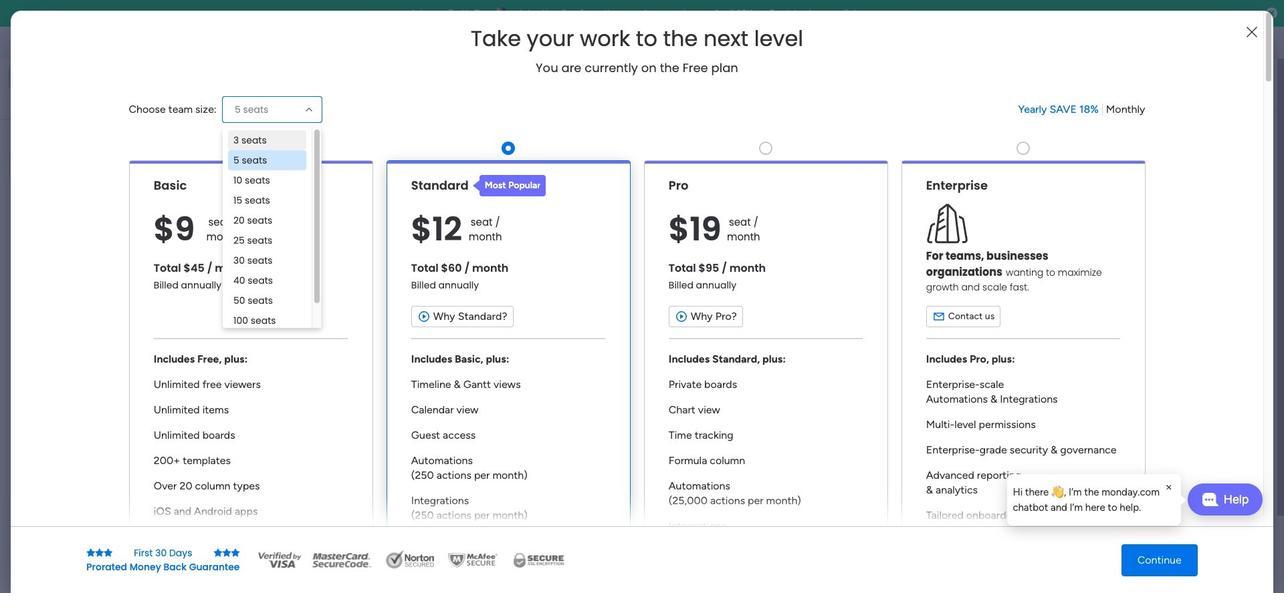 Task type: vqa. For each thing, say whether or not it's contained in the screenshot.
the topmost monday marketplace Image
no



Task type: locate. For each thing, give the bounding box(es) containing it.
section head
[[473, 175, 546, 197]]

public board image
[[264, 271, 278, 286], [448, 271, 462, 286]]

mcafee secure image
[[446, 551, 499, 571]]

close recently visited image
[[247, 136, 263, 152]]

0 vertical spatial option
[[8, 67, 163, 88]]

public board image up component image
[[448, 271, 462, 286]]

1 horizontal spatial star image
[[231, 549, 240, 558]]

1 star image from the left
[[86, 549, 95, 558]]

2 public board image from the left
[[448, 271, 462, 286]]

ssl encrypted image
[[505, 551, 572, 571]]

mastercard secure code image
[[308, 551, 375, 571]]

jacob simon image
[[1247, 32, 1268, 54]]

4 star image from the left
[[222, 549, 231, 558]]

2 star image from the left
[[231, 549, 240, 558]]

dialog
[[1008, 475, 1181, 526]]

heading
[[471, 27, 803, 51]]

templates image image
[[1035, 128, 1212, 220]]

option
[[8, 67, 163, 88], [8, 90, 163, 111], [0, 185, 171, 188]]

public board image for component icon
[[264, 271, 278, 286]]

0 horizontal spatial public board image
[[264, 271, 278, 286]]

enterprise tier selected option
[[901, 160, 1145, 594]]

standard tier selected option
[[386, 160, 630, 594]]

close my workspaces image
[[247, 529, 263, 545]]

1 horizontal spatial public board image
[[448, 271, 462, 286]]

pro tier selected option
[[644, 160, 888, 594]]

public board image up component icon
[[264, 271, 278, 286]]

help center element
[[1023, 410, 1224, 464]]

public board image for component image
[[448, 271, 462, 286]]

1 element
[[382, 345, 398, 361]]

workspace image
[[269, 569, 301, 594]]

section head inside standard tier selected option
[[473, 175, 546, 197]]

1 public board image from the left
[[264, 271, 278, 286]]

star image
[[95, 549, 104, 558], [231, 549, 240, 558]]

list box
[[0, 183, 171, 412]]

star image
[[86, 549, 95, 558], [104, 549, 113, 558], [214, 549, 222, 558], [222, 549, 231, 558]]

component image
[[264, 292, 276, 304]]

0 horizontal spatial star image
[[95, 549, 104, 558]]



Task type: describe. For each thing, give the bounding box(es) containing it.
remove from favorites image
[[402, 271, 416, 285]]

3 star image from the left
[[214, 549, 222, 558]]

quick search results list box
[[247, 152, 991, 329]]

1 vertical spatial option
[[8, 90, 163, 111]]

verified by visa image
[[256, 551, 303, 571]]

chat bot icon image
[[1202, 494, 1218, 507]]

1 star image from the left
[[95, 549, 104, 558]]

2 vertical spatial option
[[0, 185, 171, 188]]

basic tier selected option
[[129, 160, 373, 594]]

billing cycle selection group
[[1018, 102, 1145, 117]]

component image
[[448, 292, 460, 304]]

close update feed (inbox) image
[[247, 345, 263, 361]]

norton secured image
[[380, 551, 440, 571]]

tier options list box
[[129, 136, 1145, 594]]

2 star image from the left
[[104, 549, 113, 558]]



